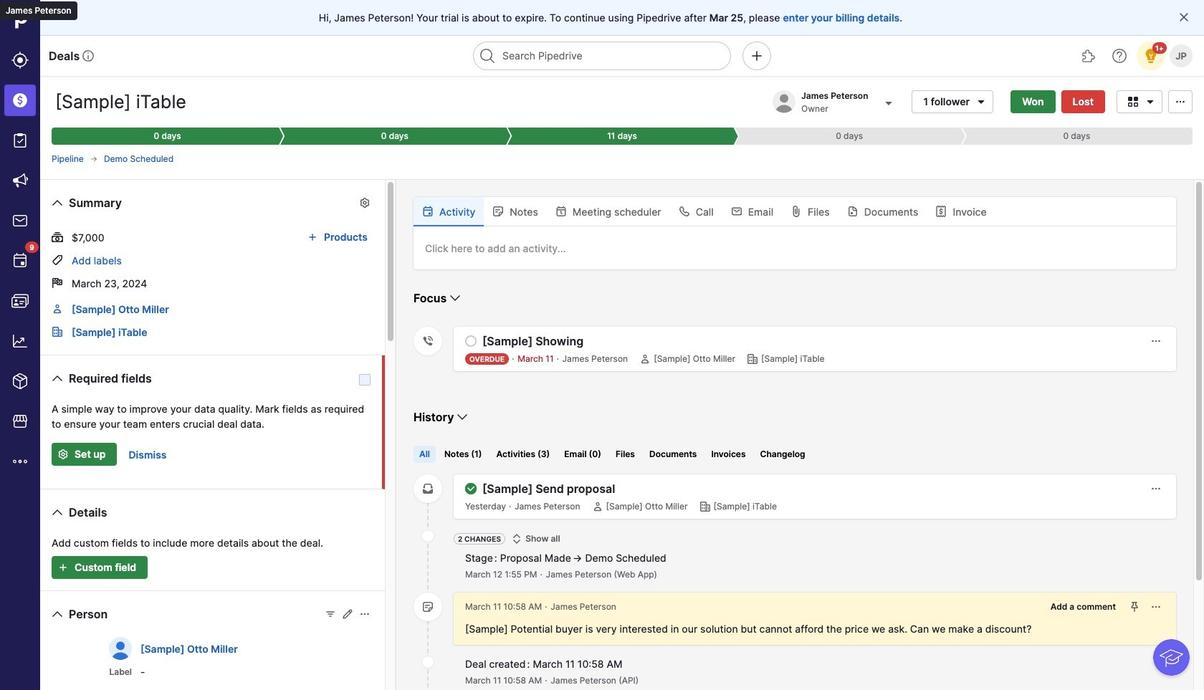 Task type: vqa. For each thing, say whether or not it's contained in the screenshot.
7th size s icon
no



Task type: describe. For each thing, give the bounding box(es) containing it.
color undefined image
[[11, 252, 29, 270]]

home image
[[9, 9, 31, 31]]

color primary inverted image
[[54, 449, 72, 460]]

color link image
[[52, 303, 63, 315]]

1 more actions image from the top
[[1151, 335, 1162, 347]]

2 color secondary image from the top
[[422, 657, 434, 668]]

more actions image
[[1151, 601, 1162, 613]]

[Sample] iTable text field
[[52, 87, 214, 116]]

2 more actions image from the top
[[1151, 483, 1162, 495]]

projects image
[[11, 132, 29, 149]]

quick add image
[[748, 47, 766, 65]]

marketplace image
[[11, 413, 29, 430]]

1 color secondary image from the top
[[422, 483, 434, 495]]



Task type: locate. For each thing, give the bounding box(es) containing it.
color link image
[[52, 326, 63, 338]]

menu
[[0, 0, 40, 690]]

color primary inverted image
[[54, 562, 72, 573]]

menu item
[[0, 80, 40, 120]]

Search Pipedrive field
[[473, 42, 731, 70]]

1 vertical spatial color secondary image
[[422, 657, 434, 668]]

insights image
[[11, 333, 29, 350]]

leads image
[[11, 52, 29, 69]]

campaigns image
[[11, 172, 29, 189]]

color secondary image
[[422, 335, 434, 347], [747, 353, 758, 365], [699, 501, 711, 513], [422, 530, 434, 542], [422, 601, 434, 613]]

deals image
[[11, 92, 29, 109]]

color primary image
[[1178, 11, 1190, 23], [1172, 96, 1189, 107], [90, 155, 98, 163], [422, 206, 434, 217], [555, 206, 567, 217], [49, 370, 66, 387], [49, 606, 66, 623], [342, 609, 353, 620], [359, 609, 371, 620]]

knowledge center bot, also known as kc bot is an onboarding assistant that allows you to see the list of onboarding items in one place for quick and easy reference. this improves your in-app experience. image
[[1154, 640, 1190, 676]]

color primary image
[[973, 96, 990, 107], [1125, 96, 1142, 107], [1142, 96, 1159, 107], [49, 194, 66, 211], [359, 197, 371, 209], [493, 206, 504, 217], [679, 206, 690, 217], [731, 206, 742, 217], [791, 206, 802, 217], [847, 206, 859, 217], [936, 206, 947, 217], [52, 232, 63, 243], [304, 232, 321, 243], [52, 254, 63, 266], [52, 277, 63, 289], [447, 290, 464, 307], [465, 335, 477, 347], [640, 353, 651, 365], [454, 409, 471, 426], [465, 483, 477, 495], [592, 501, 603, 513], [49, 504, 66, 521], [511, 533, 523, 545], [325, 609, 336, 620]]

0 vertical spatial more actions image
[[1151, 335, 1162, 347]]

contacts image
[[11, 292, 29, 310]]

more image
[[11, 453, 29, 470]]

sales assistant image
[[1143, 47, 1160, 65]]

0 vertical spatial color secondary image
[[422, 483, 434, 495]]

color secondary image
[[422, 483, 434, 495], [422, 657, 434, 668]]

info image
[[83, 50, 94, 62]]

sales inbox image
[[11, 212, 29, 229]]

products image
[[11, 373, 29, 390]]

pin this note image
[[1129, 601, 1140, 613]]

quick help image
[[1111, 47, 1128, 65]]

more actions image
[[1151, 335, 1162, 347], [1151, 483, 1162, 495]]

1 vertical spatial more actions image
[[1151, 483, 1162, 495]]

transfer ownership image
[[880, 94, 897, 111]]



